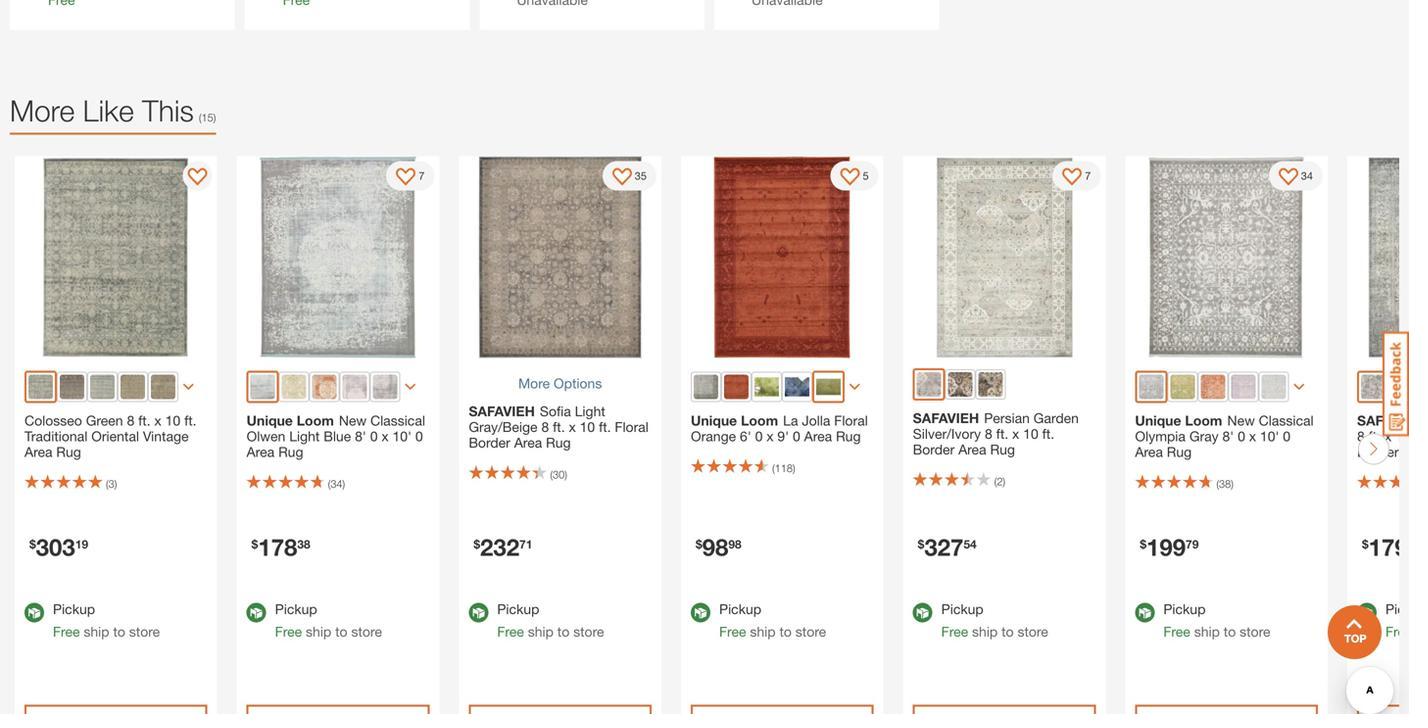 Task type: locate. For each thing, give the bounding box(es) containing it.
unique inside 4 / 15 group
[[691, 413, 737, 429]]

8 inside the sofia light gray/beige 8 ft. x 10 ft. floral border area rug
[[542, 419, 549, 435]]

pickup free ship to store down 19
[[53, 602, 160, 640]]

1 classical from the left
[[371, 413, 425, 429]]

1 unique loom from the left
[[247, 413, 334, 429]]

classical for 199
[[1259, 413, 1314, 429]]

) down the sofia light gray/beige 8 ft. x 10 ft. floral border area rug
[[565, 469, 568, 482]]

3 to from the left
[[558, 624, 570, 640]]

free inside 1 / 15 group
[[53, 624, 80, 640]]

unique
[[247, 413, 293, 429], [691, 413, 737, 429], [1136, 413, 1182, 429]]

pickup free ship to store inside 6 / 15 group
[[1164, 602, 1271, 640]]

new down purple image
[[1228, 413, 1256, 429]]

8' right gray
[[1223, 429, 1234, 445]]

1 horizontal spatial terracotta image
[[1201, 375, 1226, 400]]

terracotta image left purple image
[[1201, 375, 1226, 400]]

x inside la jolla floral orange 6' 0 x 9' 0 area rug
[[767, 429, 774, 445]]

8 inside persian garden silver/ivory 8 ft. x 10 ft. border area rug
[[985, 426, 993, 442]]

1 horizontal spatial 38
[[1220, 478, 1232, 491]]

) down oriental
[[114, 478, 117, 491]]

4 available for pickup image from the left
[[913, 604, 933, 623]]

6 to from the left
[[1224, 624, 1236, 640]]

1 horizontal spatial classical
[[1259, 413, 1314, 429]]

light green image
[[282, 375, 307, 400], [755, 375, 779, 400]]

8' right blue
[[355, 429, 366, 445]]

light blue image
[[1262, 375, 1287, 400]]

8 right silver/ivory
[[985, 426, 993, 442]]

new down purple icon at the left bottom of page
[[339, 413, 367, 429]]

( 34 )
[[328, 478, 345, 491]]

8
[[127, 413, 135, 429], [542, 419, 549, 435], [985, 426, 993, 442]]

free down $ 232 71
[[497, 624, 524, 640]]

2 7 button from the left
[[1053, 161, 1101, 191]]

area inside new classical olwen light blue 8' 0 x 10' 0 area rug
[[247, 444, 275, 460]]

free
[[53, 624, 80, 640], [275, 624, 302, 640], [497, 624, 524, 640], [720, 624, 747, 640], [942, 624, 969, 640], [1164, 624, 1191, 640], [1386, 624, 1410, 640]]

) for 303
[[114, 478, 117, 491]]

1 horizontal spatial 7 button
[[1053, 161, 1101, 191]]

2 7 from the left
[[1085, 169, 1091, 182]]

38
[[1220, 478, 1232, 491], [297, 538, 311, 552]]

$ inside $ 303 19
[[29, 538, 36, 552]]

loom inside 4 / 15 group
[[741, 413, 779, 429]]

pickup free ship to store for 232
[[497, 602, 604, 640]]

ship for 98
[[750, 624, 776, 640]]

1 horizontal spatial safavieh
[[913, 411, 980, 427]]

available for pickup image left pick at bottom right
[[1358, 604, 1377, 623]]

unique down light gray icon
[[691, 413, 737, 429]]

free inside 5 / 15 group
[[942, 624, 969, 640]]

9'
[[778, 429, 789, 445]]

2 store from the left
[[351, 624, 382, 640]]

x right gray
[[1250, 429, 1257, 445]]

4 pickup from the left
[[720, 602, 762, 618]]

terracotta image
[[312, 375, 337, 400], [1201, 375, 1226, 400]]

7 / 15 group
[[1343, 156, 1410, 715]]

1 horizontal spatial 7
[[1085, 169, 1091, 182]]

2 horizontal spatial 8
[[985, 426, 993, 442]]

unique down light gray image
[[1136, 413, 1182, 429]]

oriental
[[91, 429, 139, 445]]

) for 178
[[343, 478, 345, 491]]

) right this
[[213, 111, 216, 124]]

display image inside 34 dropdown button
[[1279, 168, 1299, 188]]

x inside the sofia light gray/beige 8 ft. x 10 ft. floral border area rug
[[569, 419, 576, 435]]

pickup down $ 303 19
[[53, 602, 95, 618]]

safavieh inside 3 / 15 group
[[469, 404, 535, 420]]

( inside 5 / 15 group
[[995, 476, 997, 488]]

( down new classical olwen light blue 8' 0 x 10' 0 area rug
[[328, 478, 331, 491]]

loom for 178
[[297, 413, 334, 429]]

1 display image from the left
[[188, 168, 208, 188]]

) inside 4 / 15 group
[[793, 462, 796, 475]]

( for 199
[[1217, 478, 1220, 491]]

( inside 3 / 15 group
[[550, 469, 553, 482]]

purple image
[[343, 375, 367, 400]]

feedback link image
[[1383, 331, 1410, 437]]

available for pickup image for 178
[[247, 604, 266, 623]]

2 horizontal spatial unique
[[1136, 413, 1182, 429]]

)
[[213, 111, 216, 124], [793, 462, 796, 475], [565, 469, 568, 482], [1003, 476, 1006, 488], [114, 478, 117, 491], [343, 478, 345, 491], [1232, 478, 1234, 491]]

pickup down the '$ 199 79'
[[1164, 602, 1206, 618]]

2 display image from the left
[[612, 168, 632, 188]]

6 ship from the left
[[1195, 624, 1220, 640]]

classical inside new classical olympia gray 8' 0 x 10' 0 area rug
[[1259, 413, 1314, 429]]

1 horizontal spatial display image
[[1063, 168, 1083, 188]]

0 horizontal spatial 8
[[127, 413, 135, 429]]

persian garden silver/ivory 8 ft. x 10 ft. border area rug image
[[904, 156, 1106, 359]]

0 horizontal spatial 34
[[331, 478, 343, 491]]

) for 232
[[565, 469, 568, 482]]

5 free from the left
[[942, 624, 969, 640]]

5 pickup from the left
[[942, 602, 984, 618]]

olympia
[[1136, 429, 1186, 445]]

34
[[1302, 169, 1314, 182], [331, 478, 343, 491]]

4 $ from the left
[[696, 538, 703, 552]]

( inside 1 / 15 group
[[106, 478, 108, 491]]

( right this
[[199, 111, 201, 124]]

area
[[805, 429, 833, 445], [514, 435, 542, 451], [959, 442, 987, 458], [25, 444, 52, 460], [247, 444, 275, 460], [1136, 444, 1164, 460]]

6 / 15 group
[[1121, 156, 1333, 715]]

loom for 98
[[741, 413, 779, 429]]

2 loom from the left
[[741, 413, 779, 429]]

x inside persian garden silver/ivory 8 ft. x 10 ft. border area rug
[[1013, 426, 1020, 442]]

5 pickup free ship to store from the left
[[942, 602, 1049, 640]]

safavieh left sofia
[[469, 404, 535, 420]]

unique loom inside 6 / 15 group
[[1136, 413, 1223, 429]]

$
[[29, 538, 36, 552], [252, 538, 258, 552], [474, 538, 480, 552], [696, 538, 703, 552], [918, 538, 925, 552], [1140, 538, 1147, 552], [1363, 538, 1369, 552]]

2 free from the left
[[275, 624, 302, 640]]

5 to from the left
[[1002, 624, 1014, 640]]

classical down ivory image in the bottom left of the page
[[371, 413, 425, 429]]

178
[[258, 534, 297, 561]]

colosseo
[[25, 413, 82, 429]]

pickup down '$ 178 38'
[[275, 602, 317, 618]]

2 available for pickup image from the left
[[1136, 604, 1155, 623]]

34 button
[[1269, 161, 1323, 191]]

$ 178 38
[[252, 534, 311, 561]]

ship inside 3 / 15 group
[[528, 624, 554, 640]]

unique down light blue icon
[[247, 413, 293, 429]]

1 terracotta image from the left
[[312, 375, 337, 400]]

area inside the sofia light gray/beige 8 ft. x 10 ft. floral border area rug
[[514, 435, 542, 451]]

10' down light blue image
[[1261, 429, 1280, 445]]

2 horizontal spatial unique loom
[[1136, 413, 1223, 429]]

free for 303
[[53, 624, 80, 640]]

terracotta image left purple icon at the left bottom of page
[[312, 375, 337, 400]]

x right blue
[[382, 429, 389, 445]]

more inside 3 / 15 group
[[519, 376, 550, 392]]

1 horizontal spatial light green image
[[755, 375, 779, 400]]

( down the sofia light gray/beige 8 ft. x 10 ft. floral border area rug
[[550, 469, 553, 482]]

pickup free ship to store for 178
[[275, 602, 382, 640]]

0 horizontal spatial unique loom
[[247, 413, 334, 429]]

ship
[[84, 624, 109, 640], [306, 624, 332, 640], [528, 624, 554, 640], [750, 624, 776, 640], [973, 624, 998, 640], [1195, 624, 1220, 640]]

0 horizontal spatial new
[[339, 413, 367, 429]]

free inside 4 / 15 group
[[720, 624, 747, 640]]

( down la jolla floral orange 6' 0 x 9' 0 area rug at the bottom of the page
[[773, 462, 775, 475]]

1 available for pickup image from the left
[[25, 604, 44, 623]]

1 vertical spatial 38
[[297, 538, 311, 552]]

( for 232
[[550, 469, 553, 482]]

store
[[129, 624, 160, 640], [351, 624, 382, 640], [574, 624, 604, 640], [796, 624, 827, 640], [1018, 624, 1049, 640], [1240, 624, 1271, 640]]

2 unique from the left
[[691, 413, 737, 429]]

available for pickup image for 327
[[913, 604, 933, 623]]

store inside 1 / 15 group
[[129, 624, 160, 640]]

) inside 2 / 15 'group'
[[343, 478, 345, 491]]

1 ship from the left
[[84, 624, 109, 640]]

free down the '$ 199 79'
[[1164, 624, 1191, 640]]

1 7 from the left
[[419, 169, 425, 182]]

available for pickup image down 199 at the right bottom
[[1136, 604, 1155, 623]]

ship for 303
[[84, 624, 109, 640]]

display image
[[396, 168, 416, 188], [1063, 168, 1083, 188]]

0 horizontal spatial 7
[[419, 169, 425, 182]]

light brown image
[[60, 375, 84, 400]]

4 store from the left
[[796, 624, 827, 640]]

display image for 327
[[1063, 168, 1083, 188]]

3 $ from the left
[[474, 538, 480, 552]]

2 $ from the left
[[252, 538, 258, 552]]

6 pickup from the left
[[1164, 602, 1206, 618]]

10 inside the sofia light gray/beige 8 ft. x 10 ft. floral border area rug
[[580, 419, 595, 435]]

3 ship from the left
[[528, 624, 554, 640]]

0 vertical spatial 38
[[1220, 478, 1232, 491]]

unique inside 6 / 15 group
[[1136, 413, 1182, 429]]

7 $ from the left
[[1363, 538, 1369, 552]]

sofia light gray/beige 8 ft. x 10 ft. floral border area rug image
[[459, 156, 662, 359]]

4 ship from the left
[[750, 624, 776, 640]]

8 right the green
[[127, 413, 135, 429]]

more options
[[519, 376, 602, 392]]

98
[[703, 534, 729, 561], [729, 538, 742, 552]]

ft.
[[138, 413, 151, 429], [184, 413, 197, 429], [553, 419, 565, 435], [599, 419, 611, 435], [997, 426, 1009, 442], [1043, 426, 1055, 442]]

more like this ( 15 )
[[10, 93, 216, 128]]

1 to from the left
[[113, 624, 125, 640]]

pickup
[[53, 602, 95, 618], [275, 602, 317, 618], [497, 602, 540, 618], [720, 602, 762, 618], [942, 602, 984, 618], [1164, 602, 1206, 618]]

5 store from the left
[[1018, 624, 1049, 640]]

x inside new classical olwen light blue 8' 0 x 10' 0 area rug
[[382, 429, 389, 445]]

to for 178
[[335, 624, 348, 640]]

7 for 178
[[419, 169, 425, 182]]

3 free from the left
[[497, 624, 524, 640]]

free inside 2 / 15 'group'
[[275, 624, 302, 640]]

to
[[113, 624, 125, 640], [335, 624, 348, 640], [558, 624, 570, 640], [780, 624, 792, 640], [1002, 624, 1014, 640], [1224, 624, 1236, 640]]

3 pickup free ship to store from the left
[[497, 602, 604, 640]]

light green image right light blue icon
[[282, 375, 307, 400]]

pickup free ship to store down $ 98 98
[[720, 602, 827, 640]]

free for 327
[[942, 624, 969, 640]]

2 display image from the left
[[1063, 168, 1083, 188]]

( down new classical olympia gray 8' 0 x 10' 0 area rug
[[1217, 478, 1220, 491]]

to inside 3 / 15 group
[[558, 624, 570, 640]]

( inside 4 / 15 group
[[773, 462, 775, 475]]

2 unique loom from the left
[[691, 413, 779, 429]]

ship for 199
[[1195, 624, 1220, 640]]

(
[[199, 111, 201, 124], [773, 462, 775, 475], [550, 469, 553, 482], [995, 476, 997, 488], [106, 478, 108, 491], [328, 478, 331, 491], [1217, 478, 1220, 491]]

multi/ivory image
[[979, 373, 1004, 397]]

1 7 button from the left
[[386, 161, 435, 191]]

( for 178
[[328, 478, 331, 491]]

3
[[108, 478, 114, 491]]

colosseo green 8 ft. x 10 ft. traditional oriental vintage area rug link
[[25, 413, 197, 460]]

( down colosseo green 8 ft. x 10 ft. traditional oriental vintage area rug on the bottom of page
[[106, 478, 108, 491]]

la
[[783, 413, 798, 429]]

0 vertical spatial more
[[10, 93, 75, 128]]

) for 199
[[1232, 478, 1234, 491]]

1 vertical spatial light
[[289, 429, 320, 445]]

4 free from the left
[[720, 624, 747, 640]]

3 pickup from the left
[[497, 602, 540, 618]]

garden
[[1034, 411, 1079, 427]]

2 10' from the left
[[1261, 429, 1280, 445]]

0
[[370, 429, 378, 445], [416, 429, 423, 445], [755, 429, 763, 445], [793, 429, 801, 445], [1238, 429, 1246, 445], [1284, 429, 1291, 445]]

1 horizontal spatial border
[[913, 442, 955, 458]]

1 horizontal spatial 34
[[1302, 169, 1314, 182]]

display image
[[188, 168, 208, 188], [612, 168, 632, 188], [841, 168, 860, 188], [1279, 168, 1299, 188]]

loom right 'olwen'
[[297, 413, 334, 429]]

unique loom down light blue icon
[[247, 413, 334, 429]]

available for pickup image for 98
[[691, 604, 711, 623]]

pickup down $ 232 71
[[497, 602, 540, 618]]

) inside 6 / 15 group
[[1232, 478, 1234, 491]]

pick free
[[1386, 602, 1410, 640]]

1 horizontal spatial 8'
[[1223, 429, 1234, 445]]

0 horizontal spatial terracotta image
[[312, 375, 337, 400]]

2 horizontal spatial loom
[[1186, 413, 1223, 429]]

more left like
[[10, 93, 75, 128]]

2 to from the left
[[335, 624, 348, 640]]

0 horizontal spatial border
[[469, 435, 511, 451]]

3 unique loom from the left
[[1136, 413, 1223, 429]]

6 pickup free ship to store from the left
[[1164, 602, 1271, 640]]

terracotta image for 178
[[312, 375, 337, 400]]

free inside 3 / 15 group
[[497, 624, 524, 640]]

safavieh down the multi/light blue image at the bottom of the page
[[913, 411, 980, 427]]

to inside 4 / 15 group
[[780, 624, 792, 640]]

unique loom down light green icon
[[1136, 413, 1223, 429]]

7 button inside 2 / 15 'group'
[[386, 161, 435, 191]]

1 new from the left
[[339, 413, 367, 429]]

light left blue
[[289, 429, 320, 445]]

unique loom
[[247, 413, 334, 429], [691, 413, 779, 429], [1136, 413, 1223, 429]]

1 horizontal spatial loom
[[741, 413, 779, 429]]

rug inside new classical olwen light blue 8' 0 x 10' 0 area rug
[[278, 444, 303, 460]]

pickup free ship to store inside 4 / 15 group
[[720, 602, 827, 640]]

store inside 3 / 15 group
[[574, 624, 604, 640]]

available for pickup image inside 3 / 15 group
[[469, 604, 489, 623]]

loom inside 6 / 15 group
[[1186, 413, 1223, 429]]

( 30 )
[[550, 469, 568, 482]]

gray
[[1190, 429, 1219, 445]]

2 new from the left
[[1228, 413, 1256, 429]]

1 available for pickup image from the left
[[247, 604, 266, 623]]

1 pickup from the left
[[53, 602, 95, 618]]

available for pickup image down 303
[[25, 604, 44, 623]]

0 horizontal spatial unique
[[247, 413, 293, 429]]

0 horizontal spatial light green image
[[282, 375, 307, 400]]

new classical olwen light blue 8' 0 x 10' 0 area rug image
[[237, 156, 440, 359]]

$ for 232
[[474, 538, 480, 552]]

6 $ from the left
[[1140, 538, 1147, 552]]

$ inside the $ 327 54
[[918, 538, 925, 552]]

5 available for pickup image from the left
[[1358, 604, 1377, 623]]

0 horizontal spatial 38
[[297, 538, 311, 552]]

to inside 2 / 15 'group'
[[335, 624, 348, 640]]

2 available for pickup image from the left
[[469, 604, 489, 623]]

1 10' from the left
[[393, 429, 412, 445]]

unique loom down rust red icon on the right bottom
[[691, 413, 779, 429]]

pickup free ship to store for 98
[[720, 602, 827, 640]]

to inside 5 / 15 group
[[1002, 624, 1014, 640]]

0 horizontal spatial 8'
[[355, 429, 366, 445]]

2 classical from the left
[[1259, 413, 1314, 429]]

pickup for 232
[[497, 602, 540, 618]]

) down new classical olympia gray 8' 0 x 10' 0 area rug
[[1232, 478, 1234, 491]]

la jolla floral orange 6' 0 x 9' 0 area rug
[[691, 413, 868, 445]]

6 0 from the left
[[1284, 429, 1291, 445]]

( for 303
[[106, 478, 108, 491]]

8 right the gray/beige
[[542, 419, 549, 435]]

0 horizontal spatial safavieh
[[469, 404, 535, 420]]

pickup free ship to store inside 3 / 15 group
[[497, 602, 604, 640]]

0 horizontal spatial 10
[[165, 413, 181, 429]]

35 button
[[603, 161, 657, 191]]

1 free from the left
[[53, 624, 80, 640]]

ft. right persian
[[1043, 426, 1055, 442]]

8 for 327
[[985, 426, 993, 442]]

free down '$ 178 38'
[[275, 624, 302, 640]]

0 horizontal spatial classical
[[371, 413, 425, 429]]

10 for 327
[[1024, 426, 1039, 442]]

free down the $ 327 54
[[942, 624, 969, 640]]

) for 327
[[1003, 476, 1006, 488]]

3 store from the left
[[574, 624, 604, 640]]

ft. right oriental
[[184, 413, 197, 429]]

free down $ 303 19
[[53, 624, 80, 640]]

free down pick at bottom right
[[1386, 624, 1410, 640]]

3 available for pickup image from the left
[[691, 604, 711, 623]]

0 horizontal spatial available for pickup image
[[25, 604, 44, 623]]

loom down light green icon
[[1186, 413, 1223, 429]]

unique loom inside 2 / 15 'group'
[[247, 413, 334, 429]]

pickup inside 2 / 15 'group'
[[275, 602, 317, 618]]

1 display image from the left
[[396, 168, 416, 188]]

7 free from the left
[[1386, 624, 1410, 640]]

( inside 6 / 15 group
[[1217, 478, 1220, 491]]

1 vertical spatial more
[[519, 376, 550, 392]]

2 light green image from the left
[[755, 375, 779, 400]]

1 pickup free ship to store from the left
[[53, 602, 160, 640]]

6 store from the left
[[1240, 624, 1271, 640]]

ship inside 6 / 15 group
[[1195, 624, 1220, 640]]

pickup free ship to store inside 5 / 15 group
[[942, 602, 1049, 640]]

safavieh for 327
[[913, 411, 980, 427]]

7
[[419, 169, 425, 182], [1085, 169, 1091, 182]]

store inside 4 / 15 group
[[796, 624, 827, 640]]

blue image
[[785, 375, 810, 400]]

sofia light gray/beige 8 ft. x 10 ft. floral border area rug
[[469, 404, 649, 451]]

pickup free ship to store down 54
[[942, 602, 1049, 640]]

pickup free ship to store
[[53, 602, 160, 640], [275, 602, 382, 640], [497, 602, 604, 640], [720, 602, 827, 640], [942, 602, 1049, 640], [1164, 602, 1271, 640]]

6 free from the left
[[1164, 624, 1191, 640]]

to inside 6 / 15 group
[[1224, 624, 1236, 640]]

pickup free ship to store for 327
[[942, 602, 1049, 640]]

green image
[[28, 375, 53, 400]]

3 unique from the left
[[1136, 413, 1182, 429]]

$ for 98
[[696, 538, 703, 552]]

available for pickup image down the 178
[[247, 604, 266, 623]]

1 horizontal spatial floral
[[835, 413, 868, 429]]

38 inside '$ 178 38'
[[297, 538, 311, 552]]

unique for 98
[[691, 413, 737, 429]]

beige image
[[151, 375, 175, 400]]

unique inside 2 / 15 'group'
[[247, 413, 293, 429]]

ship inside 2 / 15 'group'
[[306, 624, 332, 640]]

blue
[[324, 429, 351, 445]]

x down "options"
[[569, 419, 576, 435]]

54
[[964, 538, 977, 552]]

7 button for 327
[[1053, 161, 1101, 191]]

327
[[925, 534, 964, 561]]

$ inside '$ 178 38'
[[252, 538, 258, 552]]

free for 178
[[275, 624, 302, 640]]

store inside 6 / 15 group
[[1240, 624, 1271, 640]]

1 $ from the left
[[29, 538, 36, 552]]

1 horizontal spatial 10
[[580, 419, 595, 435]]

pickup down $ 98 98
[[720, 602, 762, 618]]

0 horizontal spatial floral
[[615, 419, 649, 435]]

1 horizontal spatial available for pickup image
[[1136, 604, 1155, 623]]

7 button
[[386, 161, 435, 191], [1053, 161, 1101, 191]]

) down persian garden silver/ivory 8 ft. x 10 ft. border area rug on the right bottom of page
[[1003, 476, 1006, 488]]

) down blue
[[343, 478, 345, 491]]

1 horizontal spatial more
[[519, 376, 550, 392]]

10'
[[393, 429, 412, 445], [1261, 429, 1280, 445]]

evoke silver/ivory 8 ft. x 10 ft. distressed border medallion area rug image
[[1348, 156, 1410, 359]]

1 horizontal spatial unique
[[691, 413, 737, 429]]

3 loom from the left
[[1186, 413, 1223, 429]]

floral
[[835, 413, 868, 429], [615, 419, 649, 435]]

179
[[1369, 534, 1409, 561]]

) down la jolla floral orange 6' 0 x 9' 0 area rug at the bottom of the page
[[793, 462, 796, 475]]

x
[[154, 413, 162, 429], [569, 419, 576, 435], [1013, 426, 1020, 442], [382, 429, 389, 445], [767, 429, 774, 445], [1250, 429, 1257, 445]]

0 horizontal spatial more
[[10, 93, 75, 128]]

x left the 9' at the right of the page
[[767, 429, 774, 445]]

$ inside $ 98 98
[[696, 538, 703, 552]]

pickup inside 3 / 15 group
[[497, 602, 540, 618]]

persian garden silver/ivory 8 ft. x 10 ft. border area rug
[[913, 411, 1079, 458]]

pickup free ship to store down 71 at the bottom of page
[[497, 602, 604, 640]]

2 terracotta image from the left
[[1201, 375, 1226, 400]]

4 0 from the left
[[793, 429, 801, 445]]

3 display image from the left
[[841, 168, 860, 188]]

$ 199 79
[[1140, 534, 1199, 561]]

2 horizontal spatial 10
[[1024, 426, 1039, 442]]

pickup inside 5 / 15 group
[[942, 602, 984, 618]]

0 horizontal spatial 7 button
[[386, 161, 435, 191]]

to for 232
[[558, 624, 570, 640]]

light inside new classical olwen light blue 8' 0 x 10' 0 area rug
[[289, 429, 320, 445]]

0 vertical spatial light
[[575, 404, 606, 420]]

6'
[[740, 429, 752, 445]]

unique loom for 98
[[691, 413, 779, 429]]

4 display image from the left
[[1279, 168, 1299, 188]]

classical
[[371, 413, 425, 429], [1259, 413, 1314, 429]]

ft. down more options link
[[553, 419, 565, 435]]

free down $ 98 98
[[720, 624, 747, 640]]

floral right sofia
[[615, 419, 649, 435]]

ft. down "options"
[[599, 419, 611, 435]]

available for pickup image down 327
[[913, 604, 933, 623]]

$ 232 71
[[474, 534, 533, 561]]

border
[[469, 435, 511, 451], [913, 442, 955, 458]]

1 unique from the left
[[247, 413, 293, 429]]

new
[[339, 413, 367, 429], [1228, 413, 1256, 429]]

available for pickup image down the 232
[[469, 604, 489, 623]]

display image for 178
[[396, 168, 416, 188]]

0 horizontal spatial display image
[[396, 168, 416, 188]]

light
[[575, 404, 606, 420], [289, 429, 320, 445]]

$ inside the '$ 199 79'
[[1140, 538, 1147, 552]]

pickup free ship to store inside 1 / 15 group
[[53, 602, 160, 640]]

display image inside 5 dropdown button
[[841, 168, 860, 188]]

$ 179
[[1363, 534, 1409, 561]]

0 vertical spatial 34
[[1302, 169, 1314, 182]]

store for 303
[[129, 624, 160, 640]]

ship inside 1 / 15 group
[[84, 624, 109, 640]]

x down 'beige' image
[[154, 413, 162, 429]]

2 pickup free ship to store from the left
[[275, 602, 382, 640]]

store for 199
[[1240, 624, 1271, 640]]

more for like
[[10, 93, 75, 128]]

light green image left blue image
[[755, 375, 779, 400]]

x left 'garden'
[[1013, 426, 1020, 442]]

persian
[[985, 411, 1030, 427]]

display image inside "35" dropdown button
[[612, 168, 632, 188]]

classical down light blue image
[[1259, 413, 1314, 429]]

more
[[10, 93, 75, 128], [519, 376, 550, 392]]

light down "options"
[[575, 404, 606, 420]]

1 8' from the left
[[355, 429, 366, 445]]

1 loom from the left
[[297, 413, 334, 429]]

0 horizontal spatial light
[[289, 429, 320, 445]]

10' down ivory image in the bottom left of the page
[[393, 429, 412, 445]]

5 $ from the left
[[918, 538, 925, 552]]

4 to from the left
[[780, 624, 792, 640]]

new classical olympia gray 8' 0 x 10' 0 area rug image
[[1126, 156, 1328, 359]]

pickup down the $ 327 54
[[942, 602, 984, 618]]

available for pickup image down $ 98 98
[[691, 604, 711, 623]]

silver/ivory
[[913, 426, 981, 442]]

pickup free ship to store inside 2 / 15 'group'
[[275, 602, 382, 640]]

available for pickup image
[[25, 604, 44, 623], [1136, 604, 1155, 623]]

34 inside 2 / 15 'group'
[[331, 478, 343, 491]]

1 horizontal spatial unique loom
[[691, 413, 779, 429]]

1 vertical spatial 34
[[331, 478, 343, 491]]

new inside new classical olympia gray 8' 0 x 10' 0 area rug
[[1228, 413, 1256, 429]]

0 horizontal spatial loom
[[297, 413, 334, 429]]

to for 199
[[1224, 624, 1236, 640]]

10 inside persian garden silver/ivory 8 ft. x 10 ft. border area rug
[[1024, 426, 1039, 442]]

) inside 3 / 15 group
[[565, 469, 568, 482]]

38 inside 6 / 15 group
[[1220, 478, 1232, 491]]

2 8' from the left
[[1223, 429, 1234, 445]]

pickup for 98
[[720, 602, 762, 618]]

3 / 15 group
[[454, 156, 667, 715]]

1 horizontal spatial 8
[[542, 419, 549, 435]]

0 horizontal spatial 10'
[[393, 429, 412, 445]]

pickup inside 6 / 15 group
[[1164, 602, 1206, 618]]

) inside 5 / 15 group
[[1003, 476, 1006, 488]]

pickup free ship to store down 79
[[1164, 602, 1271, 640]]

4 pickup free ship to store from the left
[[720, 602, 827, 640]]

free inside 6 / 15 group
[[1164, 624, 1191, 640]]

1 horizontal spatial new
[[1228, 413, 1256, 429]]

ivory image
[[373, 375, 398, 400]]

2 pickup from the left
[[275, 602, 317, 618]]

10
[[165, 413, 181, 429], [580, 419, 595, 435], [1024, 426, 1039, 442]]

floral right jolla
[[835, 413, 868, 429]]

2 ship from the left
[[306, 624, 332, 640]]

multi/light blue image
[[949, 373, 973, 397]]

1 store from the left
[[129, 624, 160, 640]]

more for options
[[519, 376, 550, 392]]

pickup free ship to store down '$ 178 38'
[[275, 602, 382, 640]]

pickup inside 1 / 15 group
[[53, 602, 95, 618]]

to for 98
[[780, 624, 792, 640]]

free inside 7 / 15 group
[[1386, 624, 1410, 640]]

store inside 2 / 15 'group'
[[351, 624, 382, 640]]

( inside 2 / 15 'group'
[[328, 478, 331, 491]]

loom left la
[[741, 413, 779, 429]]

1 light green image from the left
[[282, 375, 307, 400]]

8'
[[355, 429, 366, 445], [1223, 429, 1234, 445]]

5 ship from the left
[[973, 624, 998, 640]]

1 horizontal spatial 10'
[[1261, 429, 1280, 445]]

( down persian garden silver/ivory 8 ft. x 10 ft. border area rug on the right bottom of page
[[995, 476, 997, 488]]

rug
[[836, 429, 861, 445], [546, 435, 571, 451], [991, 442, 1016, 458], [56, 444, 81, 460], [278, 444, 303, 460], [1167, 444, 1192, 460]]

1 horizontal spatial light
[[575, 404, 606, 420]]

safavieh inside 5 / 15 group
[[913, 411, 980, 427]]

unique for 178
[[247, 413, 293, 429]]

safavie
[[1358, 413, 1410, 429]]

available for pickup image
[[247, 604, 266, 623], [469, 604, 489, 623], [691, 604, 711, 623], [913, 604, 933, 623], [1358, 604, 1377, 623]]

unique loom inside 4 / 15 group
[[691, 413, 779, 429]]

more up sofia
[[519, 376, 550, 392]]



Task type: describe. For each thing, give the bounding box(es) containing it.
$ 303 19
[[29, 534, 88, 561]]

rug inside new classical olympia gray 8' 0 x 10' 0 area rug
[[1167, 444, 1192, 460]]

$ for 327
[[918, 538, 925, 552]]

unique loom for 178
[[247, 413, 334, 429]]

( for 327
[[995, 476, 997, 488]]

pickup for 178
[[275, 602, 317, 618]]

available for pickup image for 303
[[25, 604, 44, 623]]

terracotta image for 199
[[1201, 375, 1226, 400]]

rug inside persian garden silver/ivory 8 ft. x 10 ft. border area rug
[[991, 442, 1016, 458]]

this
[[142, 93, 194, 128]]

8 for 232
[[542, 419, 549, 435]]

pickup for 327
[[942, 602, 984, 618]]

available for pickup image for 199
[[1136, 604, 1155, 623]]

light gray image
[[1140, 375, 1164, 400]]

free for 199
[[1164, 624, 1191, 640]]

) inside more like this ( 15 )
[[213, 111, 216, 124]]

x inside colosseo green 8 ft. x 10 ft. traditional oriental vintage area rug
[[154, 413, 162, 429]]

options
[[554, 376, 602, 392]]

5 / 15 group
[[899, 156, 1111, 715]]

98 inside $ 98 98
[[729, 538, 742, 552]]

area inside persian garden silver/ivory 8 ft. x 10 ft. border area rug
[[959, 442, 987, 458]]

to for 303
[[113, 624, 125, 640]]

display image for 98
[[841, 168, 860, 188]]

unique for 199
[[1136, 413, 1182, 429]]

unique loom for 199
[[1136, 413, 1223, 429]]

classical for 178
[[371, 413, 425, 429]]

4 / 15 group
[[676, 156, 889, 715]]

pickup free ship to store for 199
[[1164, 602, 1271, 640]]

floral inside la jolla floral orange 6' 0 x 9' 0 area rug
[[835, 413, 868, 429]]

10 inside colosseo green 8 ft. x 10 ft. traditional oriental vintage area rug
[[165, 413, 181, 429]]

la jolla floral orange 6' 0 x 9' 0 area rug image
[[681, 156, 884, 359]]

store for 232
[[574, 624, 604, 640]]

ship for 232
[[528, 624, 554, 640]]

) for 98
[[793, 462, 796, 475]]

pickup free ship to store for 303
[[53, 602, 160, 640]]

available for pickup image for 232
[[469, 604, 489, 623]]

( 38 )
[[1217, 478, 1234, 491]]

( 118 )
[[773, 462, 796, 475]]

gray image
[[90, 375, 115, 400]]

store for 327
[[1018, 624, 1049, 640]]

like
[[83, 93, 134, 128]]

232
[[480, 534, 520, 561]]

border inside the sofia light gray/beige 8 ft. x 10 ft. floral border area rug
[[469, 435, 511, 451]]

199
[[1147, 534, 1186, 561]]

5 button
[[831, 161, 879, 191]]

colosseo green 8 ft. x 10 ft. traditional oriental vintage area rug
[[25, 413, 197, 460]]

8' inside new classical olympia gray 8' 0 x 10' 0 area rug
[[1223, 429, 1234, 445]]

x inside new classical olympia gray 8' 0 x 10' 0 area rug
[[1250, 429, 1257, 445]]

7 button for 178
[[386, 161, 435, 191]]

1 0 from the left
[[370, 429, 378, 445]]

ship for 327
[[973, 624, 998, 640]]

store for 98
[[796, 624, 827, 640]]

( for 98
[[773, 462, 775, 475]]

$ inside $ 179
[[1363, 538, 1369, 552]]

ship for 178
[[306, 624, 332, 640]]

purple image
[[1232, 375, 1256, 400]]

303
[[36, 534, 75, 561]]

available for pickup image inside 7 / 15 group
[[1358, 604, 1377, 623]]

2 / 15 group
[[232, 156, 444, 715]]

pick
[[1386, 602, 1410, 618]]

green image
[[817, 375, 841, 400]]

$ 98 98
[[696, 534, 742, 561]]

118
[[775, 462, 793, 475]]

safavie link
[[1358, 413, 1410, 460]]

pickup for 303
[[53, 602, 95, 618]]

$ 327 54
[[918, 534, 977, 561]]

7 for 327
[[1085, 169, 1091, 182]]

2 0 from the left
[[416, 429, 423, 445]]

( 2 )
[[995, 476, 1006, 488]]

35
[[635, 169, 647, 182]]

71
[[520, 538, 533, 552]]

area inside la jolla floral orange 6' 0 x 9' 0 area rug
[[805, 429, 833, 445]]

light green image
[[1171, 375, 1195, 400]]

new for 178
[[339, 413, 367, 429]]

79
[[1186, 538, 1199, 552]]

silver/ivory image
[[1362, 375, 1386, 400]]

gray/beige
[[469, 419, 538, 435]]

30
[[553, 469, 565, 482]]

rug inside colosseo green 8 ft. x 10 ft. traditional oriental vintage area rug
[[56, 444, 81, 460]]

15
[[201, 111, 213, 124]]

area inside colosseo green 8 ft. x 10 ft. traditional oriental vintage area rug
[[25, 444, 52, 460]]

traditional
[[25, 429, 88, 445]]

more options link
[[469, 369, 652, 399]]

light blue image
[[251, 375, 275, 400]]

to for 327
[[1002, 624, 1014, 640]]

3 0 from the left
[[755, 429, 763, 445]]

1 / 15 group
[[10, 156, 222, 715]]

free for 232
[[497, 624, 524, 640]]

safavieh for 232
[[469, 404, 535, 420]]

rust red image
[[724, 375, 749, 400]]

rug inside the sofia light gray/beige 8 ft. x 10 ft. floral border area rug
[[546, 435, 571, 451]]

border inside persian garden silver/ivory 8 ft. x 10 ft. border area rug
[[913, 442, 955, 458]]

silver/ivory image
[[917, 373, 942, 397]]

5 0 from the left
[[1238, 429, 1246, 445]]

area inside new classical olympia gray 8' 0 x 10' 0 area rug
[[1136, 444, 1164, 460]]

ft. up 2
[[997, 426, 1009, 442]]

display image for 232
[[612, 168, 632, 188]]

light gray image
[[694, 375, 719, 400]]

new classical olwen light blue 8' 0 x 10' 0 area rug
[[247, 413, 425, 460]]

8 inside colosseo green 8 ft. x 10 ft. traditional oriental vintage area rug
[[127, 413, 135, 429]]

( inside more like this ( 15 )
[[199, 111, 201, 124]]

new classical olympia gray 8' 0 x 10' 0 area rug
[[1136, 413, 1314, 460]]

floral inside the sofia light gray/beige 8 ft. x 10 ft. floral border area rug
[[615, 419, 649, 435]]

light inside the sofia light gray/beige 8 ft. x 10 ft. floral border area rug
[[575, 404, 606, 420]]

10' inside new classical olwen light blue 8' 0 x 10' 0 area rug
[[393, 429, 412, 445]]

8' inside new classical olwen light blue 8' 0 x 10' 0 area rug
[[355, 429, 366, 445]]

$ for 303
[[29, 538, 36, 552]]

pickup for 199
[[1164, 602, 1206, 618]]

jolla
[[802, 413, 831, 429]]

10 for 232
[[580, 419, 595, 435]]

19
[[75, 538, 88, 552]]

green
[[86, 413, 123, 429]]

34 inside 34 dropdown button
[[1302, 169, 1314, 182]]

store for 178
[[351, 624, 382, 640]]

display image for 199
[[1279, 168, 1299, 188]]

2
[[997, 476, 1003, 488]]

rug inside la jolla floral orange 6' 0 x 9' 0 area rug
[[836, 429, 861, 445]]

colosseo green 8 ft. x 10 ft. traditional oriental vintage area rug image
[[15, 156, 217, 359]]

new for 199
[[1228, 413, 1256, 429]]

5
[[863, 169, 869, 182]]

vintage
[[143, 429, 189, 445]]

sofia
[[540, 404, 571, 420]]

free for 98
[[720, 624, 747, 640]]

bone image
[[121, 375, 145, 400]]

( 3 )
[[106, 478, 117, 491]]

10' inside new classical olympia gray 8' 0 x 10' 0 area rug
[[1261, 429, 1280, 445]]

loom for 199
[[1186, 413, 1223, 429]]

$ for 199
[[1140, 538, 1147, 552]]

olwen
[[247, 429, 286, 445]]

orange
[[691, 429, 736, 445]]

$ for 178
[[252, 538, 258, 552]]

ft. down bone icon
[[138, 413, 151, 429]]



Task type: vqa. For each thing, say whether or not it's contained in the screenshot.


